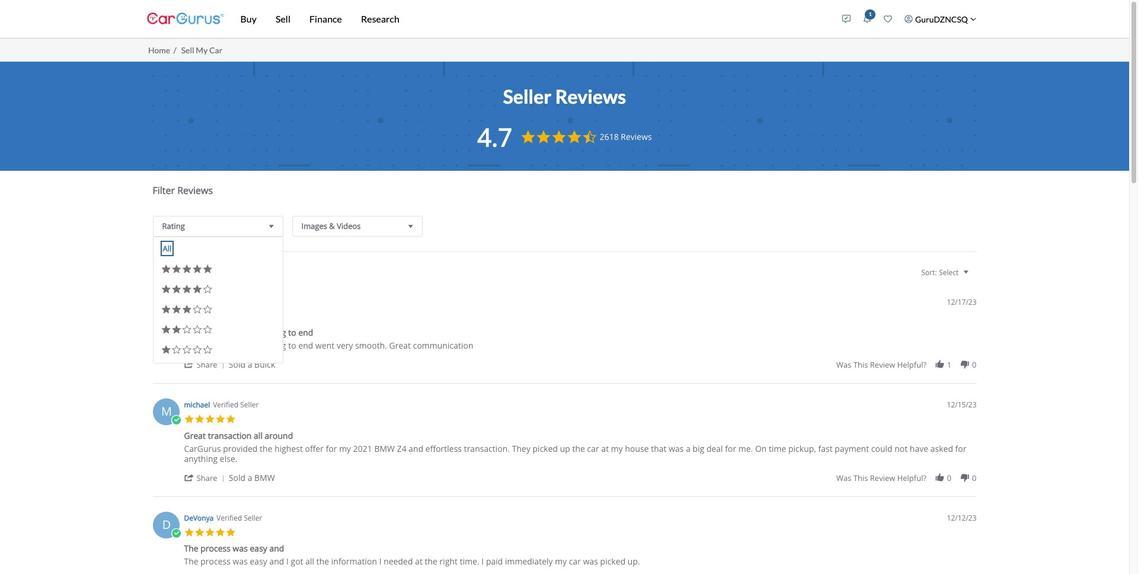 Task type: vqa. For each thing, say whether or not it's contained in the screenshot.
the leftmost control:
no



Task type: describe. For each thing, give the bounding box(es) containing it.
share image
[[184, 472, 194, 482]]

deal
[[707, 443, 723, 454]]

d
[[162, 516, 171, 532]]

else.
[[220, 453, 237, 464]]

2 the from the top
[[184, 556, 198, 567]]

the down around
[[260, 443, 272, 454]]

circle checkmark image
[[171, 528, 181, 538]]

2 horizontal spatial my
[[611, 443, 623, 454]]

1 for from the left
[[326, 443, 337, 454]]

12/15/23
[[947, 400, 977, 410]]

everything from beginning to end heading
[[184, 327, 313, 340]]

a inside great transaction all around cargurus provided the highest offer for my 2021 bmw z4 and effortless transaction. they picked up the car at my house that was a big deal for me. on time pickup, fast payment could not have asked for anything else.
[[686, 443, 691, 454]]

share for sold a bmw
[[197, 472, 217, 483]]

z4
[[397, 443, 407, 454]]

videos
[[337, 220, 361, 231]]

a for everything from beginning to end went very smooth. great communication
[[248, 359, 252, 370]]

cargurus logo homepage link link
[[147, 2, 224, 36]]

images & videos
[[302, 220, 361, 231]]

up
[[560, 443, 570, 454]]

4.7
[[478, 119, 513, 153]]

picked inside the process was easy and the process was easy and i got all the information i needed at the right time. i paid immediately my car was picked up.
[[600, 556, 626, 567]]

helpful? for great transaction all around cargurus provided the highest offer for my 2021 bmw z4 and effortless transaction. they picked up the car at my house that was a big deal for me. on time pickup, fast payment could not have asked for anything else.
[[898, 472, 927, 483]]

paid
[[486, 556, 503, 567]]

me.
[[739, 443, 753, 454]]

was for cargurus provided the highest offer for my 2021 bmw z4 and effortless transaction. they picked up the car at my house that was a big deal for me. on time pickup, fast payment could not have asked for anything else.
[[837, 472, 852, 483]]

provided
[[223, 443, 258, 454]]

home
[[148, 45, 170, 55]]

research button
[[352, 0, 409, 38]]

2 to from the top
[[288, 340, 296, 351]]

my
[[196, 45, 208, 55]]

1 beginning from the top
[[248, 327, 286, 338]]

1 button
[[857, 4, 878, 34]]

0 right vote up review by michael on 15 dec 2023 image
[[947, 472, 952, 483]]

seller up 4.7
[[503, 85, 552, 108]]

0 for great transaction all around cargurus provided the highest offer for my 2021 bmw z4 and effortless transaction. they picked up the car at my house that was a big deal for me. on time pickup, fast payment could not have asked for anything else.
[[973, 472, 977, 483]]

gurudzncsq menu
[[837, 2, 983, 36]]

&
[[329, 220, 335, 231]]

2 end from the top
[[299, 340, 313, 351]]

immediately
[[505, 556, 553, 567]]

payment
[[835, 443, 869, 454]]

menu bar containing buy
[[224, 0, 837, 38]]

1 easy from the top
[[250, 543, 267, 554]]

1 vertical spatial sell
[[181, 45, 194, 55]]

sold for sold a buick
[[229, 359, 246, 370]]

2 process from the top
[[201, 556, 231, 567]]

buy button
[[231, 0, 266, 38]]

great transaction all around heading
[[184, 430, 293, 443]]

gurudzncsq
[[916, 14, 968, 24]]

all inside great transaction all around cargurus provided the highest offer for my 2021 bmw z4 and effortless transaction. they picked up the car at my house that was a big deal for me. on time pickup, fast payment could not have asked for anything else.
[[254, 430, 263, 441]]

verified for transaction
[[213, 400, 238, 410]]

devonya verified seller
[[184, 513, 262, 523]]

got
[[291, 556, 303, 567]]

verified for from
[[213, 297, 238, 307]]

sort:
[[922, 267, 937, 277]]

12/12/23
[[947, 513, 977, 523]]

all
[[163, 243, 172, 254]]

Rating Filter field
[[153, 216, 283, 236]]

filter reviews
[[153, 184, 213, 197]]

all list box
[[153, 236, 283, 363]]

2618 reviews inside tab panel
[[153, 265, 212, 278]]

great inside everything from beginning to end everything from beginning to end went very smooth. great communication
[[389, 340, 411, 351]]

share button for sold a bmw
[[184, 472, 229, 483]]

everything from beginning to end everything from beginning to end went very smooth. great communication
[[184, 327, 474, 351]]

that
[[651, 443, 667, 454]]

1 horizontal spatial 2618 reviews
[[600, 131, 652, 142]]

asked
[[931, 443, 953, 454]]

home link
[[148, 45, 170, 55]]

seperator image for sold a buick
[[220, 362, 227, 369]]

around
[[265, 430, 293, 441]]

went
[[315, 340, 335, 351]]

cargurus logo homepage link image
[[147, 2, 224, 36]]

2 i from the left
[[379, 556, 382, 567]]

down triangle image
[[406, 220, 416, 232]]

vote down review by michael on 17 dec 2023 image
[[960, 359, 970, 369]]

select
[[939, 267, 959, 277]]

1 the from the top
[[184, 543, 198, 554]]

group for cargurus provided the highest offer for my 2021 bmw z4 and effortless transaction. they picked up the car at my house that was a big deal for me. on time pickup, fast payment could not have asked for anything else.
[[837, 472, 977, 483]]

/
[[173, 45, 177, 55]]

tab panel inside 4.7 main content
[[147, 170, 983, 574]]

fast
[[819, 443, 833, 454]]

vote up review by michael on 15 dec 2023 image
[[935, 472, 945, 482]]

michael verified seller
[[184, 400, 259, 410]]

finance
[[310, 13, 342, 24]]

great transaction all around cargurus provided the highest offer for my 2021 bmw z4 and effortless transaction. they picked up the car at my house that was a big deal for me. on time pickup, fast payment could not have asked for anything else.
[[184, 430, 967, 464]]

gurudzncsq button
[[899, 2, 983, 36]]

saved cars image
[[884, 15, 893, 23]]

3 i from the left
[[482, 556, 484, 567]]

add a car review image
[[843, 15, 851, 23]]

the right got
[[316, 556, 329, 567]]

sold a bmw
[[229, 472, 275, 483]]

vote up review by michael on 17 dec 2023 image
[[935, 359, 945, 369]]

very
[[337, 340, 353, 351]]

0 vertical spatial 2618
[[600, 131, 619, 142]]

1 inside dropdown button
[[869, 11, 872, 17]]

chevron down image
[[970, 16, 977, 22]]

a for cargurus provided the highest offer for my 2021 bmw z4 and effortless transaction. they picked up the car at my house that was a big deal for me. on time pickup, fast payment could not have asked for anything else.
[[248, 472, 252, 483]]

car inside great transaction all around cargurus provided the highest offer for my 2021 bmw z4 and effortless transaction. they picked up the car at my house that was a big deal for me. on time pickup, fast payment could not have asked for anything else.
[[587, 443, 599, 454]]

anything
[[184, 453, 218, 464]]

time.
[[460, 556, 480, 567]]

was this review helpful? for everything from beginning to end everything from beginning to end went very smooth. great communication
[[837, 359, 927, 370]]

sort: select
[[922, 267, 959, 277]]

right
[[440, 556, 458, 567]]

all link
[[163, 243, 172, 254]]

seller for the process was easy and the process was easy and i got all the information i needed at the right time. i paid immediately my car was picked up.
[[244, 513, 262, 523]]

buick
[[254, 359, 275, 370]]

2 beginning from the top
[[248, 340, 286, 351]]

transaction.
[[464, 443, 510, 454]]



Task type: locate. For each thing, give the bounding box(es) containing it.
0 vertical spatial helpful?
[[898, 359, 927, 370]]

1 inside tab panel
[[947, 359, 952, 370]]

2 was from the top
[[837, 472, 852, 483]]

1 vertical spatial at
[[415, 556, 423, 567]]

sell
[[276, 13, 291, 24], [181, 45, 194, 55]]

2618 reviews
[[600, 131, 652, 142], [153, 265, 212, 278]]

1 review from the top
[[870, 359, 896, 370]]

from
[[227, 327, 246, 338], [227, 340, 246, 351]]

my right immediately
[[555, 556, 567, 567]]

michael
[[184, 400, 210, 410]]

1 vertical spatial review
[[870, 472, 896, 483]]

1 horizontal spatial 1
[[947, 359, 952, 370]]

bmw inside great transaction all around cargurus provided the highest offer for my 2021 bmw z4 and effortless transaction. they picked up the car at my house that was a big deal for me. on time pickup, fast payment could not have asked for anything else.
[[374, 443, 395, 454]]

all inside the process was easy and the process was easy and i got all the information i needed at the right time. i paid immediately my car was picked up.
[[306, 556, 314, 567]]

was this review helpful? left vote up review by michael on 17 dec 2023 icon
[[837, 359, 927, 370]]

great inside great transaction all around cargurus provided the highest offer for my 2021 bmw z4 and effortless transaction. they picked up the car at my house that was a big deal for me. on time pickup, fast payment could not have asked for anything else.
[[184, 430, 206, 441]]

for left me.
[[725, 443, 737, 454]]

for right asked
[[956, 443, 967, 454]]

2618
[[600, 131, 619, 142], [153, 265, 174, 278]]

0 horizontal spatial bmw
[[254, 472, 275, 483]]

images
[[302, 220, 327, 231]]

verified right 'michael'
[[213, 297, 238, 307]]

1 circle checkmark image from the top
[[171, 312, 181, 323]]

menu bar
[[224, 0, 837, 38]]

share button up michael
[[184, 359, 229, 370]]

effortless
[[426, 443, 462, 454]]

a left buick
[[248, 359, 252, 370]]

1 horizontal spatial my
[[555, 556, 567, 567]]

0 vertical spatial end
[[299, 327, 313, 338]]

sold
[[229, 359, 246, 370], [229, 472, 246, 483]]

0 vertical spatial easy
[[250, 543, 267, 554]]

easy down the "devonya verified seller"
[[250, 543, 267, 554]]

sell right '/'
[[181, 45, 194, 55]]

i
[[286, 556, 289, 567], [379, 556, 382, 567], [482, 556, 484, 567]]

2021
[[353, 443, 372, 454]]

my
[[339, 443, 351, 454], [611, 443, 623, 454], [555, 556, 567, 567]]

0 vertical spatial share button
[[184, 359, 229, 370]]

the
[[260, 443, 272, 454], [573, 443, 585, 454], [316, 556, 329, 567], [425, 556, 438, 567]]

all left around
[[254, 430, 263, 441]]

1 vertical spatial 2618 reviews
[[153, 265, 212, 278]]

0 vertical spatial 1
[[869, 11, 872, 17]]

circle checkmark image for everything from beginning to end
[[171, 312, 181, 323]]

12/17/23
[[947, 297, 977, 307]]

verified for process
[[217, 513, 242, 523]]

1 vertical spatial the
[[184, 556, 198, 567]]

reviews inside filter reviews heading
[[177, 184, 213, 197]]

0 vertical spatial picked
[[533, 443, 558, 454]]

i left needed
[[379, 556, 382, 567]]

car
[[209, 45, 223, 55]]

great
[[389, 340, 411, 351], [184, 430, 206, 441]]

have
[[910, 443, 929, 454]]

0 vertical spatial circle checkmark image
[[171, 312, 181, 323]]

0 vertical spatial was
[[837, 359, 852, 370]]

the process was easy and heading
[[184, 543, 284, 556]]

at inside great transaction all around cargurus provided the highest offer for my 2021 bmw z4 and effortless transaction. they picked up the car at my house that was a big deal for me. on time pickup, fast payment could not have asked for anything else.
[[602, 443, 609, 454]]

house
[[625, 443, 649, 454]]

0 vertical spatial 2618 reviews
[[600, 131, 652, 142]]

a left big
[[686, 443, 691, 454]]

was this review helpful? down the could
[[837, 472, 927, 483]]

1 left saved cars image
[[869, 11, 872, 17]]

1 horizontal spatial car
[[587, 443, 599, 454]]

2 review from the top
[[870, 472, 896, 483]]

1 vertical spatial 1
[[947, 359, 952, 370]]

1 vertical spatial beginning
[[248, 340, 286, 351]]

1 vertical spatial group
[[837, 472, 977, 483]]

the left 'right'
[[425, 556, 438, 567]]

and inside great transaction all around cargurus provided the highest offer for my 2021 bmw z4 and effortless transaction. they picked up the car at my house that was a big deal for me. on time pickup, fast payment could not have asked for anything else.
[[409, 443, 424, 454]]

car
[[587, 443, 599, 454], [569, 556, 581, 567]]

was for everything from beginning to end went very smooth. great communication
[[837, 359, 852, 370]]

1 this from the top
[[854, 359, 868, 370]]

easy left got
[[250, 556, 267, 567]]

0 horizontal spatial 2618
[[153, 265, 174, 278]]

michael verified seller
[[184, 297, 259, 307]]

2 vertical spatial verified
[[217, 513, 242, 523]]

2 m from the top
[[161, 403, 172, 419]]

transaction
[[208, 430, 252, 441]]

1 vertical spatial was
[[837, 472, 852, 483]]

2 this from the top
[[854, 472, 868, 483]]

car right up
[[587, 443, 599, 454]]

share for sold a buick
[[197, 359, 217, 370]]

verified right devonya
[[217, 513, 242, 523]]

end
[[299, 327, 313, 338], [299, 340, 313, 351]]

from down michael verified seller
[[227, 327, 246, 338]]

seperator image for sold a bmw
[[220, 475, 227, 482]]

the process was easy and the process was easy and i got all the information i needed at the right time. i paid immediately my car was picked up.
[[184, 543, 640, 567]]

this for everything from beginning to end everything from beginning to end went very smooth. great communication
[[854, 359, 868, 370]]

2 circle checkmark image from the top
[[171, 415, 181, 425]]

was
[[837, 359, 852, 370], [837, 472, 852, 483]]

0 vertical spatial process
[[201, 543, 231, 554]]

1 everything from the top
[[184, 327, 225, 338]]

i left got
[[286, 556, 289, 567]]

0 horizontal spatial i
[[286, 556, 289, 567]]

share right share icon
[[197, 359, 217, 370]]

share right share image
[[197, 472, 217, 483]]

vote down review by michael on 15 dec 2023 image
[[960, 472, 970, 482]]

picked left up.
[[600, 556, 626, 567]]

user icon image
[[905, 15, 913, 23]]

car inside the process was easy and the process was easy and i got all the information i needed at the right time. i paid immediately my car was picked up.
[[569, 556, 581, 567]]

empty star image
[[203, 324, 213, 334], [171, 344, 182, 354], [203, 344, 213, 354]]

4.7 main content
[[138, 61, 992, 574]]

0 horizontal spatial my
[[339, 443, 351, 454]]

research
[[361, 13, 400, 24]]

buy
[[240, 13, 257, 24]]

2 for from the left
[[725, 443, 737, 454]]

1 vertical spatial car
[[569, 556, 581, 567]]

seller up great transaction all around 'heading'
[[240, 400, 259, 410]]

sold a buick
[[229, 359, 275, 370]]

0 horizontal spatial all
[[254, 430, 263, 441]]

0 vertical spatial all
[[254, 430, 263, 441]]

beginning
[[248, 327, 286, 338], [248, 340, 286, 351]]

0 right vote down review by michael on 17 dec 2023 icon
[[973, 359, 977, 370]]

0 horizontal spatial picked
[[533, 443, 558, 454]]

was this review helpful?
[[837, 359, 927, 370], [837, 472, 927, 483]]

gurudzncsq menu item
[[899, 2, 983, 36]]

needed
[[384, 556, 413, 567]]

helpful? left vote up review by michael on 15 dec 2023 image
[[898, 472, 927, 483]]

star image
[[171, 284, 182, 294], [192, 284, 203, 294], [161, 304, 171, 314], [171, 304, 182, 314], [184, 311, 194, 321], [205, 311, 215, 321], [171, 324, 182, 334], [205, 414, 215, 424], [215, 414, 226, 424], [205, 527, 215, 537], [215, 527, 226, 537]]

home / sell my car
[[148, 45, 223, 55]]

a
[[248, 359, 252, 370], [686, 443, 691, 454], [248, 472, 252, 483]]

1 to from the top
[[288, 327, 296, 338]]

bmw down "highest" at the left bottom of the page
[[254, 472, 275, 483]]

bmw left z4
[[374, 443, 395, 454]]

1 sold from the top
[[229, 359, 246, 370]]

1 horizontal spatial all
[[306, 556, 314, 567]]

1 vertical spatial end
[[299, 340, 313, 351]]

sold for sold a bmw
[[229, 472, 246, 483]]

information
[[331, 556, 377, 567]]

at inside the process was easy and the process was easy and i got all the information i needed at the right time. i paid immediately my car was picked up.
[[415, 556, 423, 567]]

tab panel containing m
[[147, 170, 983, 574]]

at
[[602, 443, 609, 454], [415, 556, 423, 567]]

2618 inside tab panel
[[153, 265, 174, 278]]

for right 'offer'
[[326, 443, 337, 454]]

2 easy from the top
[[250, 556, 267, 567]]

star image
[[161, 264, 171, 274], [171, 264, 182, 274], [182, 264, 192, 274], [192, 264, 203, 274], [203, 264, 213, 274], [161, 284, 171, 294], [182, 284, 192, 294], [182, 304, 192, 314], [194, 311, 205, 321], [161, 324, 171, 334], [161, 344, 171, 354], [184, 414, 194, 424], [194, 414, 205, 424], [226, 414, 236, 424], [184, 527, 194, 537], [194, 527, 205, 537], [226, 527, 236, 537]]

0 vertical spatial verified
[[213, 297, 238, 307]]

could
[[872, 443, 893, 454]]

circle checkmark image
[[171, 312, 181, 323], [171, 415, 181, 425]]

1 vertical spatial everything
[[184, 340, 225, 351]]

was
[[669, 443, 684, 454], [233, 543, 248, 554], [233, 556, 248, 567], [583, 556, 598, 567]]

car right immediately
[[569, 556, 581, 567]]

0 vertical spatial sell
[[276, 13, 291, 24]]

smooth.
[[355, 340, 387, 351]]

2 everything from the top
[[184, 340, 225, 351]]

1 horizontal spatial 2618
[[600, 131, 619, 142]]

2 seperator image from the top
[[220, 475, 227, 482]]

1 end from the top
[[299, 327, 313, 338]]

0 vertical spatial group
[[837, 359, 977, 370]]

verified
[[213, 297, 238, 307], [213, 400, 238, 410], [217, 513, 242, 523]]

from up sold a buick
[[227, 340, 246, 351]]

0 vertical spatial at
[[602, 443, 609, 454]]

1 vertical spatial circle checkmark image
[[171, 415, 181, 425]]

1 vertical spatial a
[[686, 443, 691, 454]]

to
[[288, 327, 296, 338], [288, 340, 296, 351]]

1 vertical spatial process
[[201, 556, 231, 567]]

0 vertical spatial great
[[389, 340, 411, 351]]

they
[[512, 443, 531, 454]]

sell button
[[266, 0, 300, 38]]

3 for from the left
[[956, 443, 967, 454]]

sell inside dropdown button
[[276, 13, 291, 24]]

1 horizontal spatial bmw
[[374, 443, 395, 454]]

picked left up
[[533, 443, 558, 454]]

1 seperator image from the top
[[220, 362, 227, 369]]

0 horizontal spatial great
[[184, 430, 206, 441]]

share
[[197, 359, 217, 370], [197, 472, 217, 483]]

1 horizontal spatial great
[[389, 340, 411, 351]]

0 right vote down review by michael on 15 dec 2023 image
[[973, 472, 977, 483]]

offer
[[305, 443, 324, 454]]

0 vertical spatial a
[[248, 359, 252, 370]]

sell right buy
[[276, 13, 291, 24]]

0 vertical spatial this
[[854, 359, 868, 370]]

0 vertical spatial beginning
[[248, 327, 286, 338]]

2 share from the top
[[197, 472, 217, 483]]

empty star image
[[203, 284, 213, 294], [192, 304, 203, 314], [203, 304, 213, 314], [182, 324, 192, 334], [192, 324, 203, 334], [182, 344, 192, 354], [192, 344, 203, 354]]

0 vertical spatial to
[[288, 327, 296, 338]]

down triangle image
[[266, 220, 277, 232]]

review date 12/15/23 element
[[947, 400, 977, 410]]

0 vertical spatial everything
[[184, 327, 225, 338]]

2 sold from the top
[[229, 472, 246, 483]]

pickup,
[[789, 443, 817, 454]]

review down the could
[[870, 472, 896, 483]]

1 vertical spatial great
[[184, 430, 206, 441]]

1 horizontal spatial i
[[379, 556, 382, 567]]

seller up everything from beginning to end heading
[[240, 297, 259, 307]]

verified right michael
[[213, 400, 238, 410]]

1 i from the left
[[286, 556, 289, 567]]

finance button
[[300, 0, 352, 38]]

filter
[[153, 184, 175, 197]]

1 vertical spatial share button
[[184, 472, 229, 483]]

2 share button from the top
[[184, 472, 229, 483]]

reviews
[[555, 85, 626, 108], [621, 131, 652, 142], [177, 184, 213, 197], [177, 265, 212, 278]]

the right up
[[573, 443, 585, 454]]

seller
[[503, 85, 552, 108], [240, 297, 259, 307], [240, 400, 259, 410], [244, 513, 262, 523]]

seperator image down else. at the left bottom of the page
[[220, 475, 227, 482]]

review date 12/12/23 element
[[947, 513, 977, 523]]

my left 2021
[[339, 443, 351, 454]]

share image
[[184, 359, 194, 369]]

1 was from the top
[[837, 359, 852, 370]]

seller up the process was easy and heading
[[244, 513, 262, 523]]

a down the provided
[[248, 472, 252, 483]]

tab panel
[[147, 170, 983, 574]]

2 group from the top
[[837, 472, 977, 483]]

m left michael
[[161, 403, 172, 419]]

1 process from the top
[[201, 543, 231, 554]]

0 horizontal spatial at
[[415, 556, 423, 567]]

rating
[[162, 220, 185, 231]]

share button for sold a buick
[[184, 359, 229, 370]]

0 vertical spatial was this review helpful?
[[837, 359, 927, 370]]

on
[[755, 443, 767, 454]]

devonya
[[184, 513, 214, 523]]

seller for everything from beginning to end everything from beginning to end went very smooth. great communication
[[240, 297, 259, 307]]

1 vertical spatial all
[[306, 556, 314, 567]]

0 horizontal spatial for
[[326, 443, 337, 454]]

Images & Videos Filter field
[[292, 216, 423, 236]]

at left house
[[602, 443, 609, 454]]

everything down 'michael'
[[184, 327, 225, 338]]

1 horizontal spatial at
[[602, 443, 609, 454]]

0 vertical spatial car
[[587, 443, 599, 454]]

great up cargurus
[[184, 430, 206, 441]]

m for great transaction all around cargurus provided the highest offer for my 2021 bmw z4 and effortless transaction. they picked up the car at my house that was a big deal for me. on time pickup, fast payment could not have asked for anything else.
[[161, 403, 172, 419]]

1 share button from the top
[[184, 359, 229, 370]]

0 vertical spatial m
[[161, 300, 172, 316]]

1 vertical spatial easy
[[250, 556, 267, 567]]

1 vertical spatial was this review helpful?
[[837, 472, 927, 483]]

process
[[201, 543, 231, 554], [201, 556, 231, 567]]

sold left buick
[[229, 359, 246, 370]]

1 from from the top
[[227, 327, 246, 338]]

0 vertical spatial from
[[227, 327, 246, 338]]

1 vertical spatial this
[[854, 472, 868, 483]]

0 horizontal spatial 2618 reviews
[[153, 265, 212, 278]]

0 vertical spatial and
[[409, 443, 424, 454]]

review left vote up review by michael on 17 dec 2023 icon
[[870, 359, 896, 370]]

circle checkmark image for great transaction all around
[[171, 415, 181, 425]]

1 vertical spatial bmw
[[254, 472, 275, 483]]

1 horizontal spatial sell
[[276, 13, 291, 24]]

1 helpful? from the top
[[898, 359, 927, 370]]

highest
[[275, 443, 303, 454]]

0 vertical spatial share
[[197, 359, 217, 370]]

review for cargurus provided the highest offer for my 2021 bmw z4 and effortless transaction. they picked up the car at my house that was a big deal for me. on time pickup, fast payment could not have asked for anything else.
[[870, 472, 896, 483]]

1 m from the top
[[161, 300, 172, 316]]

0
[[973, 359, 977, 370], [947, 472, 952, 483], [973, 472, 977, 483]]

1 was this review helpful? from the top
[[837, 359, 927, 370]]

0 horizontal spatial sell
[[181, 45, 194, 55]]

sold down else. at the left bottom of the page
[[229, 472, 246, 483]]

up.
[[628, 556, 640, 567]]

2 vertical spatial and
[[269, 556, 284, 567]]

great right smooth.
[[389, 340, 411, 351]]

0 horizontal spatial car
[[569, 556, 581, 567]]

time
[[769, 443, 787, 454]]

1 vertical spatial helpful?
[[898, 472, 927, 483]]

1 vertical spatial share
[[197, 472, 217, 483]]

this for great transaction all around cargurus provided the highest offer for my 2021 bmw z4 and effortless transaction. they picked up the car at my house that was a big deal for me. on time pickup, fast payment could not have asked for anything else.
[[854, 472, 868, 483]]

0 vertical spatial review
[[870, 359, 896, 370]]

michael
[[184, 297, 210, 307]]

none field containing sort:
[[916, 267, 977, 287]]

seller for great transaction all around cargurus provided the highest offer for my 2021 bmw z4 and effortless transaction. they picked up the car at my house that was a big deal for me. on time pickup, fast payment could not have asked for anything else.
[[240, 400, 259, 410]]

2 was this review helpful? from the top
[[837, 472, 927, 483]]

not
[[895, 443, 908, 454]]

2 helpful? from the top
[[898, 472, 927, 483]]

0 vertical spatial sold
[[229, 359, 246, 370]]

i left paid on the bottom left of the page
[[482, 556, 484, 567]]

1 vertical spatial verified
[[213, 400, 238, 410]]

1 share from the top
[[197, 359, 217, 370]]

1 vertical spatial picked
[[600, 556, 626, 567]]

0 vertical spatial seperator image
[[220, 362, 227, 369]]

was inside great transaction all around cargurus provided the highest offer for my 2021 bmw z4 and effortless transaction. they picked up the car at my house that was a big deal for me. on time pickup, fast payment could not have asked for anything else.
[[669, 443, 684, 454]]

2 from from the top
[[227, 340, 246, 351]]

bmw
[[374, 443, 395, 454], [254, 472, 275, 483]]

2 horizontal spatial i
[[482, 556, 484, 567]]

big
[[693, 443, 705, 454]]

m left 'michael'
[[161, 300, 172, 316]]

helpful? left vote up review by michael on 17 dec 2023 icon
[[898, 359, 927, 370]]

1 horizontal spatial for
[[725, 443, 737, 454]]

picked inside great transaction all around cargurus provided the highest offer for my 2021 bmw z4 and effortless transaction. they picked up the car at my house that was a big deal for me. on time pickup, fast payment could not have asked for anything else.
[[533, 443, 558, 454]]

communication
[[413, 340, 474, 351]]

0 horizontal spatial 1
[[869, 11, 872, 17]]

1 vertical spatial to
[[288, 340, 296, 351]]

my left house
[[611, 443, 623, 454]]

cargurus
[[184, 443, 221, 454]]

1 group from the top
[[837, 359, 977, 370]]

seperator image left sold a buick
[[220, 362, 227, 369]]

m for everything from beginning to end everything from beginning to end went very smooth. great communication
[[161, 300, 172, 316]]

1 vertical spatial and
[[269, 543, 284, 554]]

easy
[[250, 543, 267, 554], [250, 556, 267, 567]]

1 vertical spatial sold
[[229, 472, 246, 483]]

m
[[161, 300, 172, 316], [161, 403, 172, 419]]

everything up share icon
[[184, 340, 225, 351]]

share button down anything
[[184, 472, 229, 483]]

0 for everything from beginning to end everything from beginning to end went very smooth. great communication
[[973, 359, 977, 370]]

None field
[[916, 267, 977, 287]]

my inside the process was easy and the process was easy and i got all the information i needed at the right time. i paid immediately my car was picked up.
[[555, 556, 567, 567]]

1 vertical spatial 2618
[[153, 265, 174, 278]]

this
[[854, 359, 868, 370], [854, 472, 868, 483]]

0 vertical spatial bmw
[[374, 443, 395, 454]]

filter reviews heading
[[153, 184, 977, 207]]

1 horizontal spatial picked
[[600, 556, 626, 567]]

2 vertical spatial a
[[248, 472, 252, 483]]

everything
[[184, 327, 225, 338], [184, 340, 225, 351]]

helpful? for everything from beginning to end everything from beginning to end went very smooth. great communication
[[898, 359, 927, 370]]

1 vertical spatial seperator image
[[220, 475, 227, 482]]

all
[[254, 430, 263, 441], [306, 556, 314, 567]]

seperator image
[[220, 362, 227, 369], [220, 475, 227, 482]]

at right needed
[[415, 556, 423, 567]]

review date 12/17/23 element
[[947, 297, 977, 307]]

1 right vote up review by michael on 17 dec 2023 icon
[[947, 359, 952, 370]]

1 vertical spatial m
[[161, 403, 172, 419]]

all right got
[[306, 556, 314, 567]]

review for everything from beginning to end went very smooth. great communication
[[870, 359, 896, 370]]

0 vertical spatial the
[[184, 543, 198, 554]]

was this review helpful? for great transaction all around cargurus provided the highest offer for my 2021 bmw z4 and effortless transaction. they picked up the car at my house that was a big deal for me. on time pickup, fast payment could not have asked for anything else.
[[837, 472, 927, 483]]

4.7 star rating element
[[478, 119, 513, 153]]

seller reviews
[[503, 85, 626, 108]]

1 vertical spatial from
[[227, 340, 246, 351]]

group for everything from beginning to end went very smooth. great communication
[[837, 359, 977, 370]]

group
[[837, 359, 977, 370], [837, 472, 977, 483]]

2 horizontal spatial for
[[956, 443, 967, 454]]



